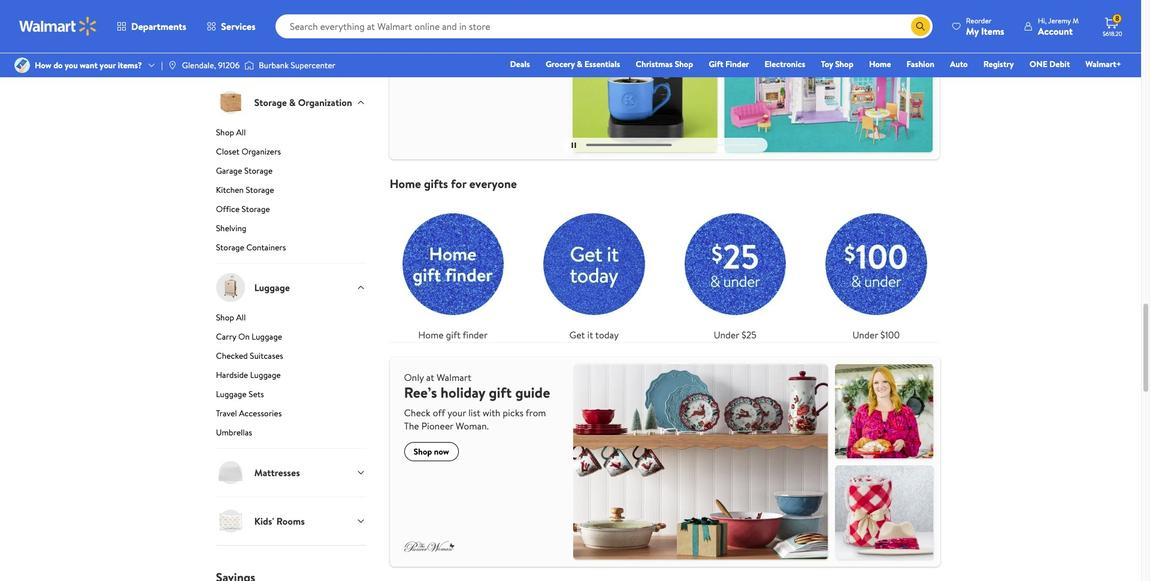 Task type: describe. For each thing, give the bounding box(es) containing it.
get it today
[[570, 328, 619, 341]]

home for home
[[870, 58, 892, 70]]

debit
[[1050, 58, 1071, 70]]

gift
[[709, 58, 724, 70]]

check
[[404, 406, 431, 419]]

kitchen storage
[[216, 184, 274, 196]]

your inside only at walmart ree's holiday gift guide check off your list with picks from the pioneer woman.
[[448, 406, 466, 419]]

walmart
[[437, 371, 472, 384]]

serveware
[[216, 37, 254, 49]]

want
[[80, 59, 98, 71]]

everyone
[[470, 176, 517, 192]]

storage for garage storage
[[244, 165, 273, 177]]

picks
[[503, 406, 524, 419]]

one debit link
[[1025, 58, 1076, 71]]

auto
[[951, 58, 968, 70]]

under for under $100
[[853, 328, 879, 341]]

plates
[[216, 18, 238, 30]]

storage inside dropdown button
[[254, 96, 287, 109]]

toy
[[821, 58, 834, 70]]

plates link
[[216, 18, 366, 35]]

storage containers
[[216, 241, 286, 253]]

suitcases
[[250, 350, 283, 362]]

kids' rooms button
[[216, 497, 366, 545]]

gift inside only at walmart ree's holiday gift guide check off your list with picks from the pioneer woman.
[[489, 382, 512, 403]]

hardside luggage link
[[216, 369, 366, 386]]

essentials
[[585, 58, 621, 70]]

get it today link
[[531, 201, 658, 342]]

umbrellas
[[216, 427, 252, 439]]

& for organization
[[289, 96, 296, 109]]

auto link
[[945, 58, 974, 71]]

glendale,
[[182, 59, 216, 71]]

toy shop link
[[816, 58, 859, 71]]

carry
[[216, 331, 236, 343]]

list
[[469, 406, 481, 419]]

0 horizontal spatial gift
[[446, 328, 461, 341]]

under $25
[[714, 328, 757, 341]]

luggage up the suitcases
[[252, 331, 282, 343]]

1 vertical spatial shop now
[[414, 446, 449, 458]]

luggage button
[[216, 263, 366, 312]]

0 vertical spatial shop now
[[413, 26, 449, 38]]

search icon image
[[916, 22, 926, 31]]

holiday
[[441, 382, 486, 403]]

rooms
[[277, 515, 305, 528]]

list containing home gift finder
[[383, 191, 947, 342]]

burbank
[[259, 59, 289, 71]]

hardside
[[216, 369, 248, 381]]

under $100
[[853, 328, 900, 341]]

& for gadgets
[[237, 56, 242, 68]]

0 vertical spatial shop now link
[[404, 22, 459, 42]]

travel accessories link
[[216, 407, 366, 424]]

registry link
[[979, 58, 1020, 71]]

grocery & essentials
[[546, 58, 621, 70]]

deals
[[510, 58, 530, 70]]

the pioneer woman image
[[404, 541, 455, 553]]

luggage down the hardside
[[216, 388, 247, 400]]

carousel controls navigation
[[562, 138, 768, 152]]

& for essentials
[[577, 58, 583, 70]]

under $100 link
[[813, 201, 940, 342]]

off
[[433, 406, 445, 419]]

office
[[216, 203, 240, 215]]

departments button
[[107, 12, 197, 41]]

luggage inside dropdown button
[[254, 281, 290, 294]]

storage for kitchen storage
[[246, 184, 274, 196]]

my
[[967, 24, 979, 37]]

mattresses
[[254, 466, 300, 479]]

storage & organization
[[254, 96, 352, 109]]

garage storage link
[[216, 165, 366, 181]]

storage down shelving
[[216, 241, 244, 253]]

home gifts for everyone
[[390, 176, 517, 192]]

services
[[221, 20, 256, 33]]

sets
[[249, 388, 264, 400]]

account
[[1039, 24, 1074, 37]]

christmas shop
[[636, 58, 694, 70]]

walmart+
[[1086, 58, 1122, 70]]

home gift finder
[[419, 328, 488, 341]]

luggage sets link
[[216, 388, 366, 405]]

shop all for storage & organization
[[216, 126, 246, 138]]

items?
[[118, 59, 142, 71]]

|
[[161, 59, 163, 71]]

accessories
[[239, 407, 282, 419]]

kitchen storage link
[[216, 184, 366, 201]]

under $25 link
[[672, 201, 799, 342]]

one debit
[[1030, 58, 1071, 70]]

pause image
[[572, 142, 576, 148]]

shelving link
[[216, 222, 366, 239]]

$618.20
[[1103, 29, 1123, 38]]

home link
[[864, 58, 897, 71]]

1 vertical spatial shop now link
[[404, 442, 459, 461]]

pioneer
[[422, 419, 454, 433]]

home for home gifts for everyone
[[390, 176, 421, 192]]



Task type: vqa. For each thing, say whether or not it's contained in the screenshot.
the Registry
yes



Task type: locate. For each thing, give the bounding box(es) containing it.
reorder my items
[[967, 15, 1005, 37]]

home left fashion
[[870, 58, 892, 70]]

shop all link up carry on luggage link
[[216, 312, 366, 328]]

 image for how do you want your items?
[[14, 58, 30, 73]]

1 vertical spatial shop all link
[[216, 312, 366, 328]]

m
[[1073, 15, 1080, 25]]

gift up the with
[[489, 382, 512, 403]]

1 vertical spatial shop all
[[216, 312, 246, 324]]

0 vertical spatial your
[[100, 59, 116, 71]]

electronics link
[[760, 58, 811, 71]]

0 horizontal spatial  image
[[14, 58, 30, 73]]

storage down garage storage
[[246, 184, 274, 196]]

under left the $100
[[853, 328, 879, 341]]

it
[[588, 328, 594, 341]]

how do you want your items?
[[35, 59, 142, 71]]

gift finder link
[[704, 58, 755, 71]]

0 vertical spatial now
[[434, 26, 449, 38]]

0 vertical spatial gift
[[446, 328, 461, 341]]

luggage down storage containers link
[[254, 281, 290, 294]]

jeremy
[[1049, 15, 1072, 25]]

all for storage & organization
[[236, 126, 246, 138]]

& inside dropdown button
[[289, 96, 296, 109]]

tools & gadgets link
[[216, 56, 366, 78]]

2 horizontal spatial &
[[577, 58, 583, 70]]

now for the bottommost shop now link
[[434, 446, 449, 458]]

do
[[53, 59, 63, 71]]

2 vertical spatial home
[[419, 328, 444, 341]]

1 shop all from the top
[[216, 126, 246, 138]]

home for home gift finder
[[419, 328, 444, 341]]

shop all link for storage & organization
[[216, 126, 366, 143]]

you
[[65, 59, 78, 71]]

home gift finder link
[[390, 201, 517, 342]]

deals link
[[505, 58, 536, 71]]

garage
[[216, 165, 242, 177]]

glendale, 91206
[[182, 59, 240, 71]]

luggage sets
[[216, 388, 264, 400]]

walmart image
[[19, 17, 97, 36]]

all for luggage
[[236, 312, 246, 324]]

your left "list"
[[448, 406, 466, 419]]

& right tools
[[237, 56, 242, 68]]

1 horizontal spatial under
[[853, 328, 879, 341]]

get
[[570, 328, 585, 341]]

1 vertical spatial gift
[[489, 382, 512, 403]]

0 vertical spatial home
[[870, 58, 892, 70]]

electronics
[[765, 58, 806, 70]]

2 shop all from the top
[[216, 312, 246, 324]]

at
[[426, 371, 435, 384]]

1 under from the left
[[714, 328, 740, 341]]

under left $25
[[714, 328, 740, 341]]

one
[[1030, 58, 1048, 70]]

checked suitcases
[[216, 350, 283, 362]]

from
[[526, 406, 546, 419]]

mattresses button
[[216, 448, 366, 497]]

only at walmart ree's holiday gift guide check off your list with picks from the pioneer woman.
[[404, 371, 551, 433]]

2 all from the top
[[236, 312, 246, 324]]

under for under $25
[[714, 328, 740, 341]]

fashion link
[[902, 58, 940, 71]]

today
[[596, 328, 619, 341]]

tools & gadgets
[[216, 56, 274, 68]]

1 horizontal spatial  image
[[168, 61, 177, 70]]

$25
[[742, 328, 757, 341]]

for
[[451, 176, 467, 192]]

list
[[383, 191, 947, 342]]

 image
[[14, 58, 30, 73], [168, 61, 177, 70]]

umbrellas link
[[216, 427, 366, 448]]

2 shop all link from the top
[[216, 312, 366, 328]]

Search search field
[[276, 14, 933, 38]]

finder
[[726, 58, 750, 70]]

 image for glendale, 91206
[[168, 61, 177, 70]]

all up closet organizers
[[236, 126, 246, 138]]

Walmart Site-Wide search field
[[276, 14, 933, 38]]

 image
[[245, 59, 254, 71]]

closet
[[216, 145, 240, 157]]

all up on
[[236, 312, 246, 324]]

travel
[[216, 407, 237, 419]]

supercenter
[[291, 59, 336, 71]]

fashion
[[907, 58, 935, 70]]

8 $618.20
[[1103, 13, 1123, 38]]

1 vertical spatial all
[[236, 312, 246, 324]]

reorder
[[967, 15, 992, 25]]

 image right '|'
[[168, 61, 177, 70]]

8
[[1116, 13, 1120, 23]]

$100
[[881, 328, 900, 341]]

how
[[35, 59, 51, 71]]

luggage
[[254, 281, 290, 294], [252, 331, 282, 343], [250, 369, 281, 381], [216, 388, 247, 400]]

storage down kitchen storage
[[242, 203, 270, 215]]

services button
[[197, 12, 266, 41]]

tools
[[216, 56, 235, 68]]

home up the at
[[419, 328, 444, 341]]

luggage down the suitcases
[[250, 369, 281, 381]]

shop all link for luggage
[[216, 312, 366, 328]]

1 vertical spatial now
[[434, 446, 449, 458]]

& inside 'link'
[[577, 58, 583, 70]]

storage containers link
[[216, 241, 366, 263]]

finder
[[463, 328, 488, 341]]

all
[[236, 126, 246, 138], [236, 312, 246, 324]]

grocery
[[546, 58, 575, 70]]

 image left how
[[14, 58, 30, 73]]

storage
[[254, 96, 287, 109], [244, 165, 273, 177], [246, 184, 274, 196], [242, 203, 270, 215], [216, 241, 244, 253]]

with
[[483, 406, 501, 419]]

woman.
[[456, 419, 489, 433]]

gadgets
[[244, 56, 274, 68]]

kitchen
[[216, 184, 244, 196]]

0 vertical spatial shop all link
[[216, 126, 366, 143]]

2 under from the left
[[853, 328, 879, 341]]

gift finder
[[709, 58, 750, 70]]

travel accessories
[[216, 407, 282, 419]]

guide
[[516, 382, 551, 403]]

shop all for luggage
[[216, 312, 246, 324]]

1 vertical spatial home
[[390, 176, 421, 192]]

1 horizontal spatial &
[[289, 96, 296, 109]]

storage down organizers
[[244, 165, 273, 177]]

1 vertical spatial your
[[448, 406, 466, 419]]

now
[[434, 26, 449, 38], [434, 446, 449, 458]]

home left the gifts
[[390, 176, 421, 192]]

office storage
[[216, 203, 270, 215]]

burbank supercenter
[[259, 59, 336, 71]]

departments
[[131, 20, 186, 33]]

0 horizontal spatial &
[[237, 56, 242, 68]]

storage for office storage
[[242, 203, 270, 215]]

shop all link up the "closet organizers" link
[[216, 126, 366, 143]]

&
[[237, 56, 242, 68], [577, 58, 583, 70], [289, 96, 296, 109]]

carry on luggage link
[[216, 331, 366, 347]]

closet organizers
[[216, 145, 281, 157]]

storage inside "link"
[[242, 203, 270, 215]]

storage down burbank
[[254, 96, 287, 109]]

0 horizontal spatial under
[[714, 328, 740, 341]]

gift left finder
[[446, 328, 461, 341]]

91206
[[218, 59, 240, 71]]

1 horizontal spatial gift
[[489, 382, 512, 403]]

toy shop
[[821, 58, 854, 70]]

& right grocery at the top of page
[[577, 58, 583, 70]]

0 horizontal spatial your
[[100, 59, 116, 71]]

0 vertical spatial all
[[236, 126, 246, 138]]

shop now link
[[404, 22, 459, 42], [404, 442, 459, 461]]

1 shop all link from the top
[[216, 126, 366, 143]]

your right want
[[100, 59, 116, 71]]

now for the topmost shop now link
[[434, 26, 449, 38]]

shop all up the carry
[[216, 312, 246, 324]]

shelving
[[216, 222, 247, 234]]

1 all from the top
[[236, 126, 246, 138]]

hi, jeremy m account
[[1039, 15, 1080, 37]]

1 horizontal spatial your
[[448, 406, 466, 419]]

shop all up "closet"
[[216, 126, 246, 138]]

0 vertical spatial shop all
[[216, 126, 246, 138]]

christmas
[[636, 58, 673, 70]]

shop now
[[413, 26, 449, 38], [414, 446, 449, 458]]

hi,
[[1039, 15, 1047, 25]]

checked suitcases link
[[216, 350, 366, 367]]

& left organization at the top left of the page
[[289, 96, 296, 109]]



